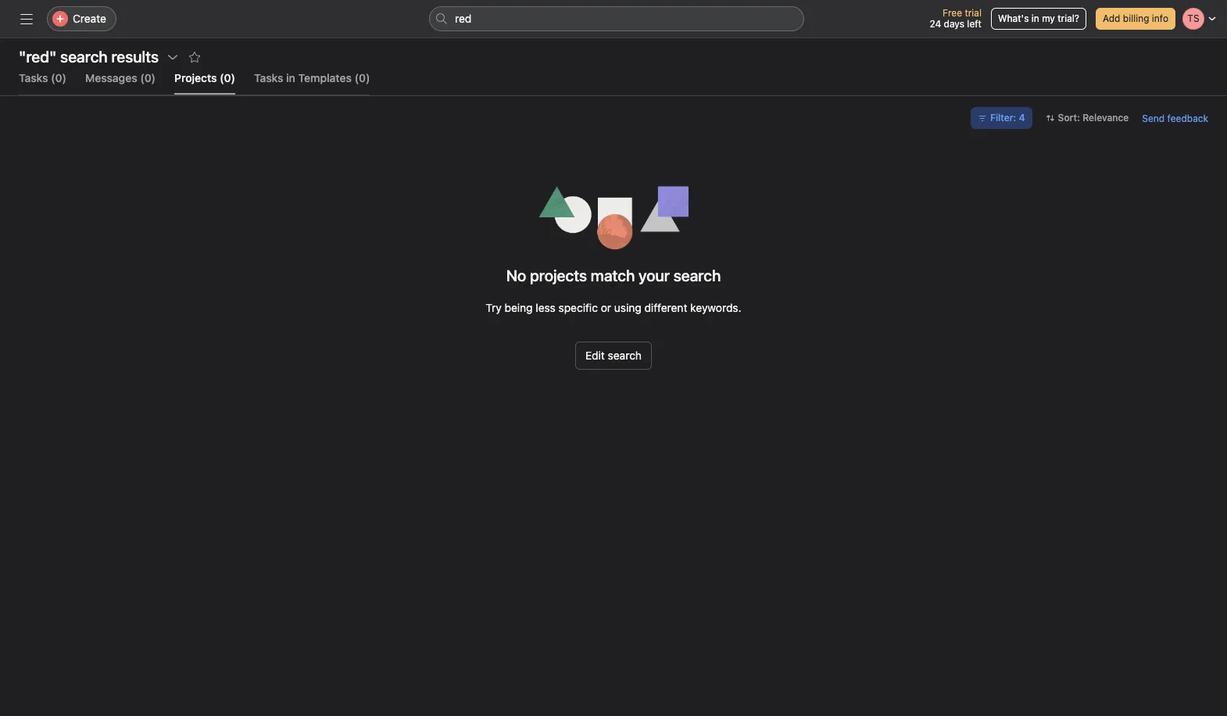 Task type: describe. For each thing, give the bounding box(es) containing it.
try being less specific or using different keywords.
[[486, 301, 742, 314]]

in for tasks
[[286, 71, 295, 84]]

in for what's
[[1032, 13, 1040, 24]]

filter:
[[990, 112, 1017, 124]]

sort:
[[1058, 112, 1080, 124]]

using
[[614, 301, 642, 314]]

send feedback
[[1142, 112, 1209, 124]]

messages (0)
[[85, 71, 156, 84]]

tab list containing tasks (0)
[[19, 70, 370, 95]]

filter: 4
[[990, 112, 1025, 124]]

what's in my trial? button
[[991, 8, 1087, 30]]

red
[[455, 12, 472, 25]]

projects
[[174, 71, 217, 84]]

tasks (0)
[[19, 71, 66, 84]]

actions image
[[167, 51, 179, 63]]

info
[[1152, 13, 1169, 24]]

search
[[608, 349, 642, 362]]

filter: 4 button
[[971, 107, 1032, 129]]

specific
[[559, 301, 598, 314]]

my
[[1042, 13, 1055, 24]]

(0) for messages (0)
[[140, 71, 156, 84]]

match
[[591, 267, 635, 285]]

sort: relevance button
[[1039, 107, 1136, 129]]

tasks for tasks in templates (0)
[[254, 71, 283, 84]]

no
[[506, 267, 526, 285]]

"red"
[[19, 48, 57, 66]]

feedback
[[1168, 112, 1209, 124]]

(0) for projects (0)
[[220, 71, 235, 84]]

projects (0)
[[174, 71, 235, 84]]

messages
[[85, 71, 137, 84]]

4 (0) from the left
[[355, 71, 370, 84]]

send feedback link
[[1142, 111, 1209, 125]]

trial
[[965, 7, 982, 19]]

add billing info
[[1103, 13, 1169, 24]]

tasks in templates (0)
[[254, 71, 370, 84]]

keywords.
[[690, 301, 742, 314]]

free
[[943, 7, 962, 19]]

edit
[[586, 349, 605, 362]]

send
[[1142, 112, 1165, 124]]

red list box
[[429, 6, 804, 31]]



Task type: vqa. For each thing, say whether or not it's contained in the screenshot.
HERE at left top
no



Task type: locate. For each thing, give the bounding box(es) containing it.
what's in my trial?
[[998, 13, 1080, 24]]

billing
[[1123, 13, 1150, 24]]

tasks left templates
[[254, 71, 283, 84]]

add to starred image
[[188, 51, 201, 63]]

tab list
[[19, 70, 370, 95]]

0 vertical spatial in
[[1032, 13, 1040, 24]]

create
[[73, 12, 106, 25]]

different
[[645, 301, 687, 314]]

add billing info button
[[1096, 8, 1176, 30]]

2 tasks from the left
[[254, 71, 283, 84]]

create button
[[47, 6, 116, 31]]

red button
[[429, 6, 804, 31]]

relevance
[[1083, 112, 1129, 124]]

try
[[486, 301, 502, 314]]

1 tasks from the left
[[19, 71, 48, 84]]

edit search
[[586, 349, 642, 362]]

(0) for tasks (0)
[[51, 71, 66, 84]]

24
[[930, 18, 941, 30]]

(0) right templates
[[355, 71, 370, 84]]

(0) right messages
[[140, 71, 156, 84]]

1 horizontal spatial tasks
[[254, 71, 283, 84]]

"red" search results
[[19, 48, 159, 66]]

expand sidebar image
[[20, 13, 33, 25]]

free trial 24 days left
[[930, 7, 982, 30]]

search results
[[60, 48, 159, 66]]

what's
[[998, 13, 1029, 24]]

1 vertical spatial in
[[286, 71, 295, 84]]

in inside button
[[1032, 13, 1040, 24]]

0 horizontal spatial in
[[286, 71, 295, 84]]

in
[[1032, 13, 1040, 24], [286, 71, 295, 84]]

your search
[[639, 267, 721, 285]]

tasks down "red"
[[19, 71, 48, 84]]

projects
[[530, 267, 587, 285]]

(0) down "red"
[[51, 71, 66, 84]]

edit search button
[[575, 342, 652, 370]]

3 (0) from the left
[[220, 71, 235, 84]]

templates
[[298, 71, 352, 84]]

days
[[944, 18, 965, 30]]

trial?
[[1058, 13, 1080, 24]]

no projects match your search
[[506, 267, 721, 285]]

tasks for tasks (0)
[[19, 71, 48, 84]]

less
[[536, 301, 556, 314]]

in left templates
[[286, 71, 295, 84]]

sort: relevance
[[1058, 112, 1129, 124]]

2 (0) from the left
[[140, 71, 156, 84]]

tasks
[[19, 71, 48, 84], [254, 71, 283, 84]]

in left 'my'
[[1032, 13, 1040, 24]]

being
[[505, 301, 533, 314]]

0 horizontal spatial tasks
[[19, 71, 48, 84]]

1 horizontal spatial in
[[1032, 13, 1040, 24]]

1 (0) from the left
[[51, 71, 66, 84]]

left
[[967, 18, 982, 30]]

4
[[1019, 112, 1025, 124]]

(0)
[[51, 71, 66, 84], [140, 71, 156, 84], [220, 71, 235, 84], [355, 71, 370, 84]]

(0) right projects in the left top of the page
[[220, 71, 235, 84]]

add
[[1103, 13, 1121, 24]]

or
[[601, 301, 611, 314]]



